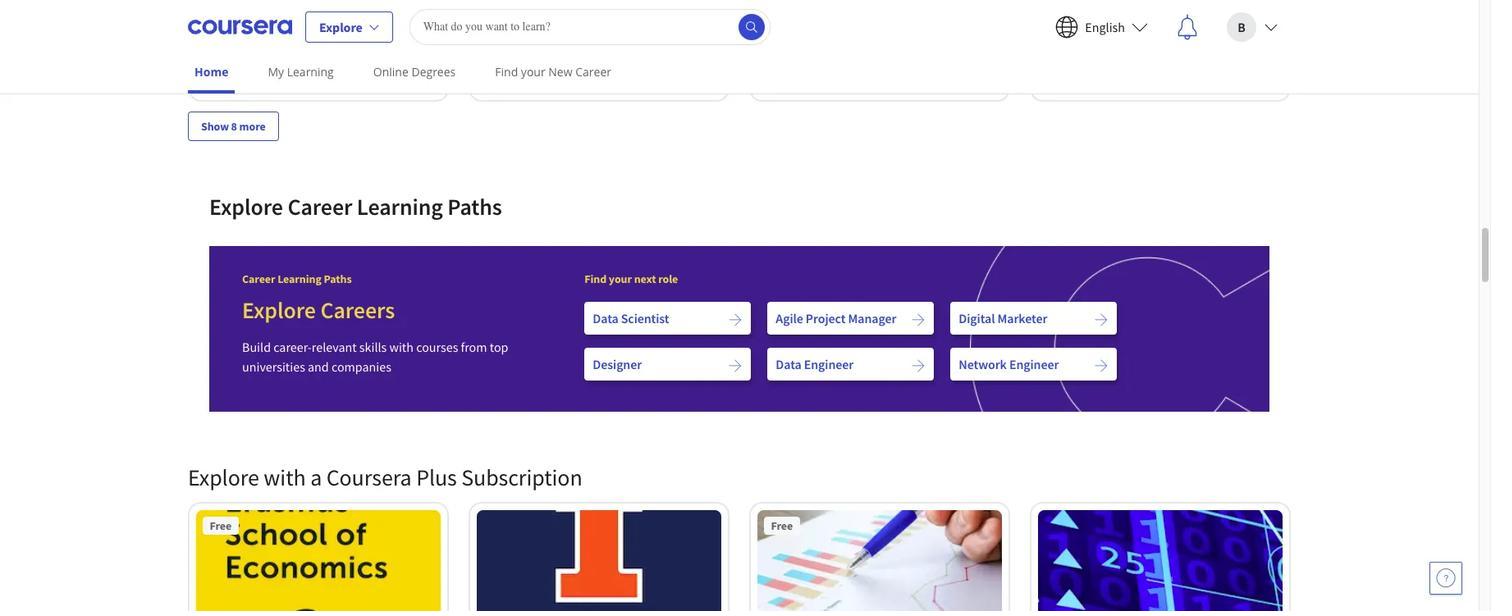 Task type: locate. For each thing, give the bounding box(es) containing it.
modeling
[[331, 13, 383, 30], [1213, 13, 1265, 30]]

agile project manager
[[776, 310, 896, 327]]

1 vertical spatial with
[[264, 463, 306, 492]]

1 horizontal spatial modeling
[[1213, 13, 1265, 30]]

advanced valuation and strategy - m&a, private equity, and venture capital
[[483, 13, 704, 49]]

arrow right image left network
[[911, 359, 926, 374]]

next
[[634, 272, 656, 287]]

capital
[[637, 33, 676, 49]]

explore inside dropdown button
[[319, 18, 362, 35]]

explore for explore career learning paths
[[209, 192, 283, 222]]

find your new career
[[495, 64, 611, 80]]

0 vertical spatial learning
[[287, 64, 334, 80]]

and up venture
[[596, 13, 617, 30]]

find your new career link
[[488, 53, 618, 90]]

my
[[268, 64, 284, 80]]

0 vertical spatial arrow right image
[[728, 313, 743, 328]]

fundamentals of quantitative modeling link
[[1045, 12, 1276, 31]]

2 vertical spatial career
[[242, 272, 275, 287]]

free
[[210, 519, 232, 534], [771, 519, 793, 534]]

learning inside my learning link
[[287, 64, 334, 80]]

engineer down digital marketer link
[[1009, 356, 1059, 373]]

engineer for network engineer
[[1009, 356, 1059, 373]]

0 horizontal spatial arrow right image
[[728, 313, 743, 328]]

1 vertical spatial find
[[585, 272, 607, 287]]

2 engineer from the left
[[1009, 356, 1059, 373]]

business
[[203, 13, 252, 30]]

agile project manager link
[[768, 302, 934, 335]]

0 horizontal spatial your
[[521, 64, 545, 80]]

paths
[[447, 192, 502, 222], [324, 272, 352, 287]]

and down relevant
[[308, 359, 329, 375]]

acquisitions
[[835, 13, 903, 30]]

engineer down "project"
[[804, 356, 854, 373]]

arrow right image for network engineer
[[1094, 359, 1109, 374]]

career up career learning paths at the top
[[288, 192, 352, 222]]

data left scientist
[[593, 310, 618, 327]]

modeling for business and financial modeling
[[331, 13, 383, 30]]

None search field
[[409, 9, 770, 45]]

home link
[[188, 53, 235, 94]]

career
[[575, 64, 611, 80], [288, 192, 352, 222], [242, 272, 275, 287]]

1 vertical spatial data
[[776, 356, 801, 373]]

new
[[548, 64, 572, 80]]

with
[[389, 339, 414, 355], [264, 463, 306, 492]]

data inside 'link'
[[593, 310, 618, 327]]

your
[[521, 64, 545, 80], [609, 272, 632, 287]]

digital
[[959, 310, 995, 327]]

find down the private
[[495, 64, 518, 80]]

0 horizontal spatial modeling
[[331, 13, 383, 30]]

with right skills
[[389, 339, 414, 355]]

your for next
[[609, 272, 632, 287]]

2 horizontal spatial career
[[575, 64, 611, 80]]

arrow right image
[[911, 313, 926, 328], [1094, 313, 1109, 328], [728, 359, 743, 374], [1094, 359, 1109, 374]]

learning for my learning
[[287, 64, 334, 80]]

learning for career learning paths
[[277, 272, 322, 287]]

fundamentals of quantitative modeling
[[1045, 13, 1265, 30]]

0 vertical spatial data
[[593, 310, 618, 327]]

0 horizontal spatial find
[[495, 64, 518, 80]]

career up "explore careers"
[[242, 272, 275, 287]]

2 vertical spatial learning
[[277, 272, 322, 287]]

engineer
[[804, 356, 854, 373], [1009, 356, 1059, 373]]

your for new
[[521, 64, 545, 80]]

1 vertical spatial learning
[[357, 192, 443, 222]]

0 horizontal spatial engineer
[[804, 356, 854, 373]]

0 horizontal spatial data
[[593, 310, 618, 327]]

1 horizontal spatial arrow right image
[[911, 359, 926, 374]]

1 horizontal spatial career
[[288, 192, 352, 222]]

1 vertical spatial your
[[609, 272, 632, 287]]

and right business
[[254, 13, 275, 30]]

scientist
[[621, 310, 669, 327]]

build career-relevant skills with courses from top universities and companies
[[242, 339, 508, 375]]

with inside build career-relevant skills with courses from top universities and companies
[[389, 339, 414, 355]]

build in-demand finance skills collection element
[[178, 0, 1301, 168]]

8
[[231, 119, 237, 134]]

online degrees
[[373, 64, 456, 80]]

your left "new"
[[521, 64, 545, 80]]

arrow right image inside agile project manager link
[[911, 313, 926, 328]]

arrow right image inside digital marketer link
[[1094, 313, 1109, 328]]

2 modeling from the left
[[1213, 13, 1265, 30]]

of
[[1127, 13, 1138, 30]]

fundamentals
[[1045, 13, 1125, 30]]

0 vertical spatial your
[[521, 64, 545, 80]]

data
[[593, 310, 618, 327], [776, 356, 801, 373]]

from
[[461, 339, 487, 355]]

1 horizontal spatial with
[[389, 339, 414, 355]]

modeling right financial
[[331, 13, 383, 30]]

arrow right image for digital marketer
[[1094, 313, 1109, 328]]

data down agile
[[776, 356, 801, 373]]

project
[[806, 310, 846, 327]]

1 horizontal spatial find
[[585, 272, 607, 287]]

explore career learning paths
[[209, 192, 502, 222]]

arrow right image inside network engineer link
[[1094, 359, 1109, 374]]

1 modeling from the left
[[331, 13, 383, 30]]

0 horizontal spatial paths
[[324, 272, 352, 287]]

career learning paths
[[242, 272, 352, 287]]

arrow right image for scientist
[[728, 313, 743, 328]]

english
[[1085, 18, 1125, 35]]

find
[[495, 64, 518, 80], [585, 272, 607, 287]]

coursera
[[326, 463, 412, 492]]

mergers and acquisitions
[[764, 13, 903, 30]]

1 horizontal spatial free
[[771, 519, 793, 534]]

subscription
[[461, 463, 582, 492]]

0 vertical spatial with
[[389, 339, 414, 355]]

1 horizontal spatial paths
[[447, 192, 502, 222]]

1 horizontal spatial engineer
[[1009, 356, 1059, 373]]

agile
[[776, 310, 803, 327]]

private
[[483, 33, 523, 49]]

data for data engineer
[[776, 356, 801, 373]]

learning
[[287, 64, 334, 80], [357, 192, 443, 222], [277, 272, 322, 287]]

explore for explore with a coursera plus subscription
[[188, 463, 259, 492]]

your left 'next'
[[609, 272, 632, 287]]

mergers
[[764, 13, 808, 30]]

0 horizontal spatial free
[[210, 519, 232, 534]]

find left 'next'
[[585, 272, 607, 287]]

data for data scientist
[[593, 310, 618, 327]]

explore
[[319, 18, 362, 35], [209, 192, 283, 222], [242, 296, 316, 325], [188, 463, 259, 492]]

designer
[[593, 356, 642, 373]]

1 horizontal spatial data
[[776, 356, 801, 373]]

my learning
[[268, 64, 334, 80]]

b button
[[1214, 0, 1291, 53]]

explore for explore careers
[[242, 296, 316, 325]]

1 horizontal spatial your
[[609, 272, 632, 287]]

modeling inside "link"
[[331, 13, 383, 30]]

and right mergers
[[811, 13, 832, 30]]

with left a
[[264, 463, 306, 492]]

financial
[[278, 13, 329, 30]]

1 vertical spatial arrow right image
[[911, 359, 926, 374]]

marketer
[[997, 310, 1047, 327]]

career right "new"
[[575, 64, 611, 80]]

arrow right image inside data scientist 'link'
[[728, 313, 743, 328]]

1 engineer from the left
[[804, 356, 854, 373]]

arrow right image inside data engineer link
[[911, 359, 926, 374]]

arrow right image
[[728, 313, 743, 328], [911, 359, 926, 374]]

0 vertical spatial find
[[495, 64, 518, 80]]

arrow right image left agile
[[728, 313, 743, 328]]

data scientist
[[593, 310, 669, 327]]

and
[[254, 13, 275, 30], [596, 13, 617, 30], [811, 13, 832, 30], [567, 33, 588, 49], [308, 359, 329, 375]]

show 8 more button
[[188, 112, 279, 141]]

arrow right image inside designer link
[[728, 359, 743, 374]]

arrow right image for agile project manager
[[911, 313, 926, 328]]

online
[[373, 64, 409, 80]]

modeling right quantitative
[[1213, 13, 1265, 30]]

designer link
[[585, 348, 751, 381]]



Task type: vqa. For each thing, say whether or not it's contained in the screenshot.
FIND to the bottom
yes



Task type: describe. For each thing, give the bounding box(es) containing it.
data engineer link
[[768, 348, 934, 381]]

show
[[201, 119, 229, 134]]

career-
[[273, 339, 312, 355]]

equity,
[[525, 33, 564, 49]]

business and financial modeling link
[[203, 12, 434, 31]]

careers
[[320, 296, 395, 325]]

0 vertical spatial career
[[575, 64, 611, 80]]

my learning link
[[261, 53, 340, 90]]

arrow right image for engineer
[[911, 359, 926, 374]]

more
[[239, 119, 266, 134]]

plus
[[416, 463, 457, 492]]

explore for explore
[[319, 18, 362, 35]]

advanced valuation and strategy - m&a, private equity, and venture capital link
[[483, 12, 715, 51]]

valuation
[[540, 13, 593, 30]]

companies
[[331, 359, 391, 375]]

venture
[[590, 33, 634, 49]]

mergers and acquisitions link
[[764, 12, 995, 31]]

explore with a coursera plus subscription
[[188, 463, 582, 492]]

digital marketer link
[[951, 302, 1117, 335]]

0 vertical spatial paths
[[447, 192, 502, 222]]

data engineer
[[776, 356, 854, 373]]

build
[[242, 339, 271, 355]]

1 vertical spatial paths
[[324, 272, 352, 287]]

and inside "link"
[[254, 13, 275, 30]]

data scientist link
[[585, 302, 751, 335]]

coursera image
[[188, 14, 292, 40]]

-
[[668, 13, 673, 30]]

modeling for fundamentals of quantitative modeling
[[1213, 13, 1265, 30]]

arrow right image for designer
[[728, 359, 743, 374]]

quantitative
[[1141, 13, 1211, 30]]

skills
[[359, 339, 387, 355]]

find your next role
[[585, 272, 678, 287]]

network
[[959, 356, 1007, 373]]

english button
[[1042, 0, 1161, 53]]

specialization
[[203, 71, 270, 86]]

b
[[1238, 18, 1245, 35]]

explore button
[[305, 11, 393, 42]]

network engineer link
[[951, 348, 1117, 381]]

role
[[658, 272, 678, 287]]

explore with a coursera plus subscription collection element
[[178, 437, 1301, 611]]

find for find your next role
[[585, 272, 607, 287]]

manager
[[848, 310, 896, 327]]

relevant
[[312, 339, 357, 355]]

strategy
[[619, 13, 666, 30]]

engineer for data engineer
[[804, 356, 854, 373]]

2 free from the left
[[771, 519, 793, 534]]

What do you want to learn? text field
[[409, 9, 770, 45]]

and inside build career-relevant skills with courses from top universities and companies
[[308, 359, 329, 375]]

1 vertical spatial career
[[288, 192, 352, 222]]

0 horizontal spatial career
[[242, 272, 275, 287]]

show 8 more
[[201, 119, 266, 134]]

digital marketer
[[959, 310, 1047, 327]]

help center image
[[1436, 569, 1456, 588]]

m&a,
[[675, 13, 704, 30]]

online degrees link
[[367, 53, 462, 90]]

universities
[[242, 359, 305, 375]]

advanced
[[483, 13, 538, 30]]

1 free from the left
[[210, 519, 232, 534]]

explore careers
[[242, 296, 395, 325]]

business and financial modeling
[[203, 13, 383, 30]]

top
[[490, 339, 508, 355]]

find for find your new career
[[495, 64, 518, 80]]

home
[[194, 64, 228, 80]]

and down valuation
[[567, 33, 588, 49]]

degrees
[[411, 64, 456, 80]]

course
[[483, 71, 517, 86]]

a
[[310, 463, 322, 492]]

network engineer
[[959, 356, 1059, 373]]

0 horizontal spatial with
[[264, 463, 306, 492]]

courses
[[416, 339, 458, 355]]



